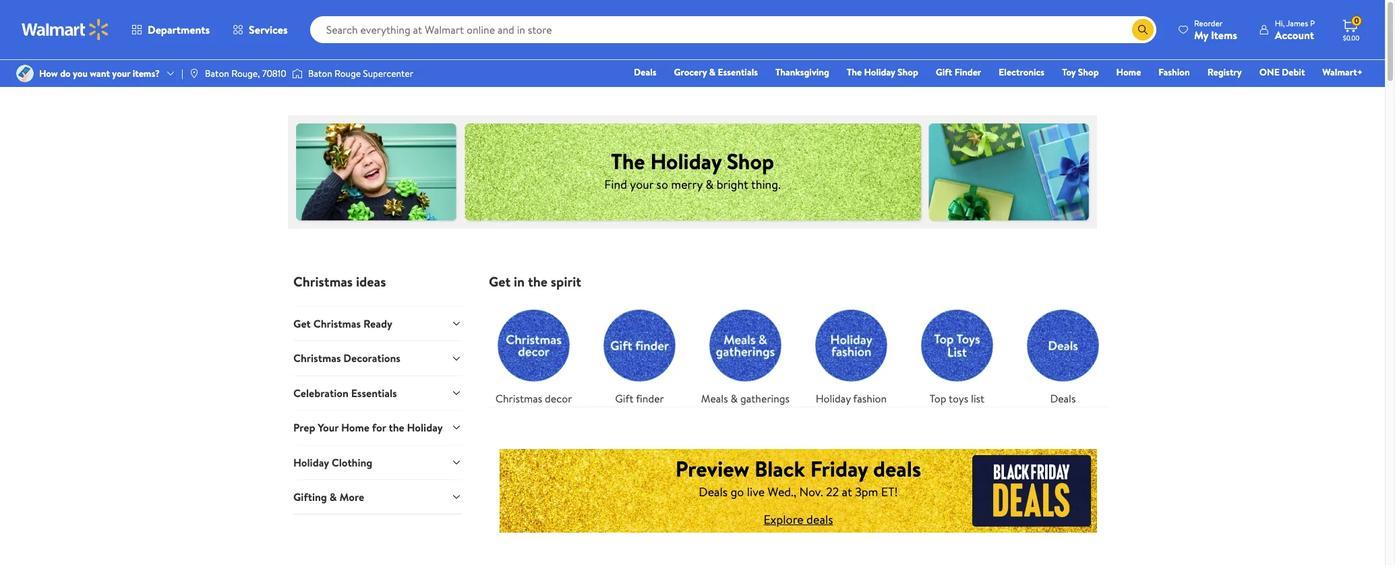 Task type: describe. For each thing, give the bounding box(es) containing it.
grocery & essentials link
[[668, 65, 764, 80]]

preview
[[676, 454, 750, 484]]

departments
[[148, 22, 210, 37]]

grocery & essentials
[[674, 65, 758, 79]]

walmart image
[[22, 19, 109, 40]]

reorder my items
[[1195, 17, 1238, 42]]

meals & gatherings link
[[701, 301, 791, 407]]

the holiday shop find your so merry & bright thing.
[[605, 146, 781, 193]]

account
[[1276, 27, 1315, 42]]

gift finder
[[936, 65, 982, 79]]

list
[[972, 391, 985, 406]]

christmas decorations button
[[293, 341, 462, 376]]

meals & gatherings
[[701, 391, 790, 406]]

gift finder
[[615, 391, 664, 406]]

& inside the holiday shop find your so merry & bright thing.
[[706, 176, 714, 193]]

holiday fashion
[[816, 391, 887, 406]]

toys
[[949, 391, 969, 406]]

list containing christmas decor
[[481, 290, 1117, 407]]

2 horizontal spatial shop
[[1079, 65, 1099, 79]]

christmas decor
[[496, 391, 572, 406]]

thanksgiving
[[776, 65, 830, 79]]

fashion
[[854, 391, 887, 406]]

shop for the holiday shop find your so merry & bright thing.
[[727, 146, 774, 176]]

services button
[[221, 13, 299, 46]]

holiday clothing button
[[293, 445, 462, 480]]

nov.
[[800, 484, 823, 501]]

home link
[[1111, 65, 1148, 80]]

items
[[1212, 27, 1238, 42]]

gift finder link
[[930, 65, 988, 80]]

hi, james p account
[[1276, 17, 1316, 42]]

reorder
[[1195, 17, 1223, 29]]

merry
[[671, 176, 703, 193]]

Search search field
[[310, 16, 1157, 43]]

decorations
[[344, 351, 401, 366]]

hi,
[[1276, 17, 1285, 29]]

the inside 'dropdown button'
[[389, 420, 405, 435]]

0 $0.00
[[1344, 15, 1360, 43]]

deals inside preview black friday deals deals go live wed., nov. 22 at 3pm et!
[[874, 454, 922, 484]]

get for get in the spirit
[[489, 273, 511, 291]]

meals
[[701, 391, 728, 406]]

registry link
[[1202, 65, 1249, 80]]

grocery
[[674, 65, 707, 79]]

walmart+
[[1323, 65, 1363, 79]]

so
[[657, 176, 669, 193]]

one debit link
[[1254, 65, 1312, 80]]

celebration essentials
[[293, 386, 397, 401]]

supercenter
[[363, 67, 414, 80]]

3pm
[[856, 484, 879, 501]]

top
[[930, 391, 947, 406]]

|
[[181, 67, 183, 80]]

toy
[[1063, 65, 1076, 79]]

decor
[[545, 391, 572, 406]]

the holiday shop link
[[841, 65, 925, 80]]

preview black friday deals deals go live wed., nov. 22 at 3pm et!
[[676, 454, 922, 501]]

the for the holiday shop
[[847, 65, 862, 79]]

prep your home for the holiday button
[[293, 410, 462, 445]]

home inside 'dropdown button'
[[341, 420, 370, 435]]

christmas for christmas decor
[[496, 391, 543, 406]]

essentials inside celebration essentials dropdown button
[[351, 386, 397, 401]]

holiday inside dropdown button
[[293, 455, 329, 470]]

more
[[340, 490, 364, 505]]

how
[[39, 67, 58, 80]]

prep your home for the holiday
[[293, 420, 443, 435]]

debit
[[1283, 65, 1306, 79]]

in
[[514, 273, 525, 291]]

fashion
[[1159, 65, 1191, 79]]

& for more
[[330, 490, 337, 505]]

christmas for christmas ideas
[[293, 273, 353, 291]]

Walmart Site-Wide search field
[[310, 16, 1157, 43]]

gifting & more
[[293, 490, 364, 505]]

baton rouge, 70810
[[205, 67, 287, 80]]

finder
[[955, 65, 982, 79]]

holiday clothing
[[293, 455, 373, 470]]

deals inside preview black friday deals deals go live wed., nov. 22 at 3pm et!
[[699, 484, 728, 501]]

get in the spirit
[[489, 273, 582, 291]]

your for do
[[112, 67, 130, 80]]

explore deals link
[[764, 512, 834, 529]]

& for gatherings
[[731, 391, 738, 406]]

 image for how do you want your items?
[[16, 65, 34, 82]]

baton for baton rouge supercenter
[[308, 67, 332, 80]]

holiday inside the holiday shop find your so merry & bright thing.
[[651, 146, 722, 176]]

electronics link
[[993, 65, 1051, 80]]

at
[[842, 484, 853, 501]]

0 vertical spatial deals link
[[628, 65, 663, 80]]

70810
[[262, 67, 287, 80]]

my
[[1195, 27, 1209, 42]]

get christmas ready button
[[293, 306, 462, 341]]

one
[[1260, 65, 1280, 79]]



Task type: locate. For each thing, give the bounding box(es) containing it.
holiday fashion link
[[807, 301, 897, 407]]

finder
[[636, 391, 664, 406]]

gift for gift finder
[[936, 65, 953, 79]]

spirit
[[551, 273, 582, 291]]

holiday inside list
[[816, 391, 851, 406]]

0 vertical spatial your
[[112, 67, 130, 80]]

christmas up christmas decorations
[[313, 316, 361, 331]]

prep
[[293, 420, 315, 435]]

rouge,
[[231, 67, 260, 80]]

the inside the holiday shop find your so merry & bright thing.
[[611, 146, 645, 176]]

1 horizontal spatial deals
[[699, 484, 728, 501]]

1 horizontal spatial the
[[528, 273, 548, 291]]

1 vertical spatial your
[[630, 176, 654, 193]]

1 horizontal spatial gift
[[936, 65, 953, 79]]

essentials down walmart site-wide search box
[[718, 65, 758, 79]]

deals down nov.
[[807, 512, 834, 529]]

christmas up the get christmas ready
[[293, 273, 353, 291]]

 image right the '|'
[[189, 68, 200, 79]]

essentials up prep your home for the holiday 'dropdown button'
[[351, 386, 397, 401]]

gift left finder in the right top of the page
[[936, 65, 953, 79]]

christmas left decor
[[496, 391, 543, 406]]

1 horizontal spatial essentials
[[718, 65, 758, 79]]

1 vertical spatial the
[[611, 146, 645, 176]]

1 vertical spatial gift
[[615, 391, 634, 406]]

christmas up celebration at the bottom left of the page
[[293, 351, 341, 366]]

explore
[[764, 512, 804, 529]]

gatherings
[[741, 391, 790, 406]]

deals right at
[[874, 454, 922, 484]]

toy shop link
[[1057, 65, 1105, 80]]

get inside get christmas ready dropdown button
[[293, 316, 311, 331]]

1 vertical spatial essentials
[[351, 386, 397, 401]]

your left so
[[630, 176, 654, 193]]

0 horizontal spatial gift
[[615, 391, 634, 406]]

registry
[[1208, 65, 1243, 79]]

shop
[[898, 65, 919, 79], [1079, 65, 1099, 79], [727, 146, 774, 176]]

 image right 70810
[[292, 67, 303, 80]]

thing.
[[751, 176, 781, 193]]

find
[[605, 176, 627, 193]]

christmas decor link
[[489, 301, 579, 407]]

0 horizontal spatial deals
[[807, 512, 834, 529]]

home
[[1117, 65, 1142, 79], [341, 420, 370, 435]]

2 horizontal spatial deals
[[1051, 391, 1076, 406]]

the inside the holiday shop link
[[847, 65, 862, 79]]

walmart+ link
[[1317, 65, 1370, 80]]

one debit
[[1260, 65, 1306, 79]]

2 horizontal spatial  image
[[292, 67, 303, 80]]

baton for baton rouge, 70810
[[205, 67, 229, 80]]

how do you want your items?
[[39, 67, 160, 80]]

do
[[60, 67, 71, 80]]

0 horizontal spatial the
[[611, 146, 645, 176]]

baton
[[205, 67, 229, 80], [308, 67, 332, 80]]

0 horizontal spatial home
[[341, 420, 370, 435]]

1 vertical spatial the
[[389, 420, 405, 435]]

black
[[755, 454, 806, 484]]

0 horizontal spatial  image
[[16, 65, 34, 82]]

shop for the holiday shop
[[898, 65, 919, 79]]

home left the for
[[341, 420, 370, 435]]

essentials inside grocery & essentials link
[[718, 65, 758, 79]]

gift inside list
[[615, 391, 634, 406]]

1 horizontal spatial baton
[[308, 67, 332, 80]]

services
[[249, 22, 288, 37]]

deals link inside list
[[1019, 301, 1108, 407]]

ready
[[364, 316, 393, 331]]

 image
[[16, 65, 34, 82], [292, 67, 303, 80], [189, 68, 200, 79]]

holiday inside 'dropdown button'
[[407, 420, 443, 435]]

holiday
[[865, 65, 896, 79], [651, 146, 722, 176], [816, 391, 851, 406], [407, 420, 443, 435], [293, 455, 329, 470]]

0 vertical spatial get
[[489, 273, 511, 291]]

your inside the holiday shop find your so merry & bright thing.
[[630, 176, 654, 193]]

0 vertical spatial the
[[528, 273, 548, 291]]

gift for gift finder
[[615, 391, 634, 406]]

1 baton from the left
[[205, 67, 229, 80]]

preview black friday deals image
[[500, 440, 1098, 542]]

christmas ideas
[[293, 273, 386, 291]]

deals
[[874, 454, 922, 484], [807, 512, 834, 529]]

the
[[528, 273, 548, 291], [389, 420, 405, 435]]

your for holiday
[[630, 176, 654, 193]]

0 vertical spatial gift
[[936, 65, 953, 79]]

james
[[1287, 17, 1309, 29]]

get
[[489, 273, 511, 291], [293, 316, 311, 331]]

your
[[318, 420, 339, 435]]

0 horizontal spatial your
[[112, 67, 130, 80]]

fashion link
[[1153, 65, 1197, 80]]

2 vertical spatial deals
[[699, 484, 728, 501]]

get down christmas ideas
[[293, 316, 311, 331]]

1 horizontal spatial deals link
[[1019, 301, 1108, 407]]

list
[[481, 290, 1117, 407]]

0 horizontal spatial get
[[293, 316, 311, 331]]

1 horizontal spatial your
[[630, 176, 654, 193]]

0 vertical spatial home
[[1117, 65, 1142, 79]]

christmas decorations
[[293, 351, 401, 366]]

thanksgiving link
[[770, 65, 836, 80]]

the holiday shop
[[847, 65, 919, 79]]

get for get christmas ready
[[293, 316, 311, 331]]

electronics
[[999, 65, 1045, 79]]

&
[[709, 65, 716, 79], [706, 176, 714, 193], [731, 391, 738, 406], [330, 490, 337, 505]]

bright
[[717, 176, 749, 193]]

& right grocery
[[709, 65, 716, 79]]

clothing
[[332, 455, 373, 470]]

0 horizontal spatial the
[[389, 420, 405, 435]]

top toys list
[[930, 391, 985, 406]]

1 horizontal spatial deals
[[874, 454, 922, 484]]

& right merry
[[706, 176, 714, 193]]

0 vertical spatial deals
[[634, 65, 657, 79]]

0 vertical spatial deals
[[874, 454, 922, 484]]

you
[[73, 67, 88, 80]]

22
[[826, 484, 839, 501]]

shop inside the holiday shop find your so merry & bright thing.
[[727, 146, 774, 176]]

1 vertical spatial home
[[341, 420, 370, 435]]

 image left how
[[16, 65, 34, 82]]

gift
[[936, 65, 953, 79], [615, 391, 634, 406]]

want
[[90, 67, 110, 80]]

et!
[[882, 484, 898, 501]]

& left the more
[[330, 490, 337, 505]]

baton left rouge, on the left top of the page
[[205, 67, 229, 80]]

baton left rouge on the left of the page
[[308, 67, 332, 80]]

wed.,
[[768, 484, 797, 501]]

0 horizontal spatial deals
[[634, 65, 657, 79]]

christmas inside get christmas ready dropdown button
[[313, 316, 361, 331]]

0 horizontal spatial shop
[[727, 146, 774, 176]]

the left so
[[611, 146, 645, 176]]

1 vertical spatial get
[[293, 316, 311, 331]]

0 vertical spatial essentials
[[718, 65, 758, 79]]

ideas
[[356, 273, 386, 291]]

1 vertical spatial deals
[[1051, 391, 1076, 406]]

search icon image
[[1138, 24, 1149, 35]]

 image for baton rouge, 70810
[[189, 68, 200, 79]]

deals link
[[628, 65, 663, 80], [1019, 301, 1108, 407]]

1 vertical spatial deals
[[807, 512, 834, 529]]

friday
[[811, 454, 868, 484]]

& inside list
[[731, 391, 738, 406]]

0 horizontal spatial baton
[[205, 67, 229, 80]]

christmas for christmas decorations
[[293, 351, 341, 366]]

& for essentials
[[709, 65, 716, 79]]

1 horizontal spatial home
[[1117, 65, 1142, 79]]

1 horizontal spatial the
[[847, 65, 862, 79]]

1 vertical spatial deals link
[[1019, 301, 1108, 407]]

christmas
[[293, 273, 353, 291], [313, 316, 361, 331], [293, 351, 341, 366], [496, 391, 543, 406]]

baton rouge supercenter
[[308, 67, 414, 80]]

your right "want" at the top left of the page
[[112, 67, 130, 80]]

live
[[747, 484, 765, 501]]

1 horizontal spatial shop
[[898, 65, 919, 79]]

the right thanksgiving link
[[847, 65, 862, 79]]

0 vertical spatial the
[[847, 65, 862, 79]]

home down search icon
[[1117, 65, 1142, 79]]

gifting
[[293, 490, 327, 505]]

& right meals at the right bottom of the page
[[731, 391, 738, 406]]

top toys list link
[[913, 301, 1002, 407]]

go
[[731, 484, 744, 501]]

departments button
[[120, 13, 221, 46]]

the for the holiday shop find your so merry & bright thing.
[[611, 146, 645, 176]]

0 horizontal spatial deals link
[[628, 65, 663, 80]]

gift finder link
[[595, 301, 685, 407]]

2 baton from the left
[[308, 67, 332, 80]]

celebration
[[293, 386, 349, 401]]

gift left finder
[[615, 391, 634, 406]]

0 horizontal spatial essentials
[[351, 386, 397, 401]]

items?
[[133, 67, 160, 80]]

& inside dropdown button
[[330, 490, 337, 505]]

celebration essentials button
[[293, 376, 462, 410]]

the right in
[[528, 273, 548, 291]]

1 horizontal spatial  image
[[189, 68, 200, 79]]

christmas inside christmas decorations dropdown button
[[293, 351, 341, 366]]

a little girl is pictured smiling with her hand on her face and she's wearing a black sweater with green and gold gift bows all over. green, blue and gold gift boxes are shown. the holiday shop. find your so merry and bright thing image
[[288, 114, 1098, 230]]

the right the for
[[389, 420, 405, 435]]

for
[[372, 420, 386, 435]]

get christmas ready
[[293, 316, 393, 331]]

christmas inside "christmas decor" 'link'
[[496, 391, 543, 406]]

 image for baton rouge supercenter
[[292, 67, 303, 80]]

get left in
[[489, 273, 511, 291]]

deals inside list
[[1051, 391, 1076, 406]]

explore deals
[[764, 512, 834, 529]]

rouge
[[335, 67, 361, 80]]

p
[[1311, 17, 1316, 29]]

1 horizontal spatial get
[[489, 273, 511, 291]]



Task type: vqa. For each thing, say whether or not it's contained in the screenshot.
& in the dropdown button
yes



